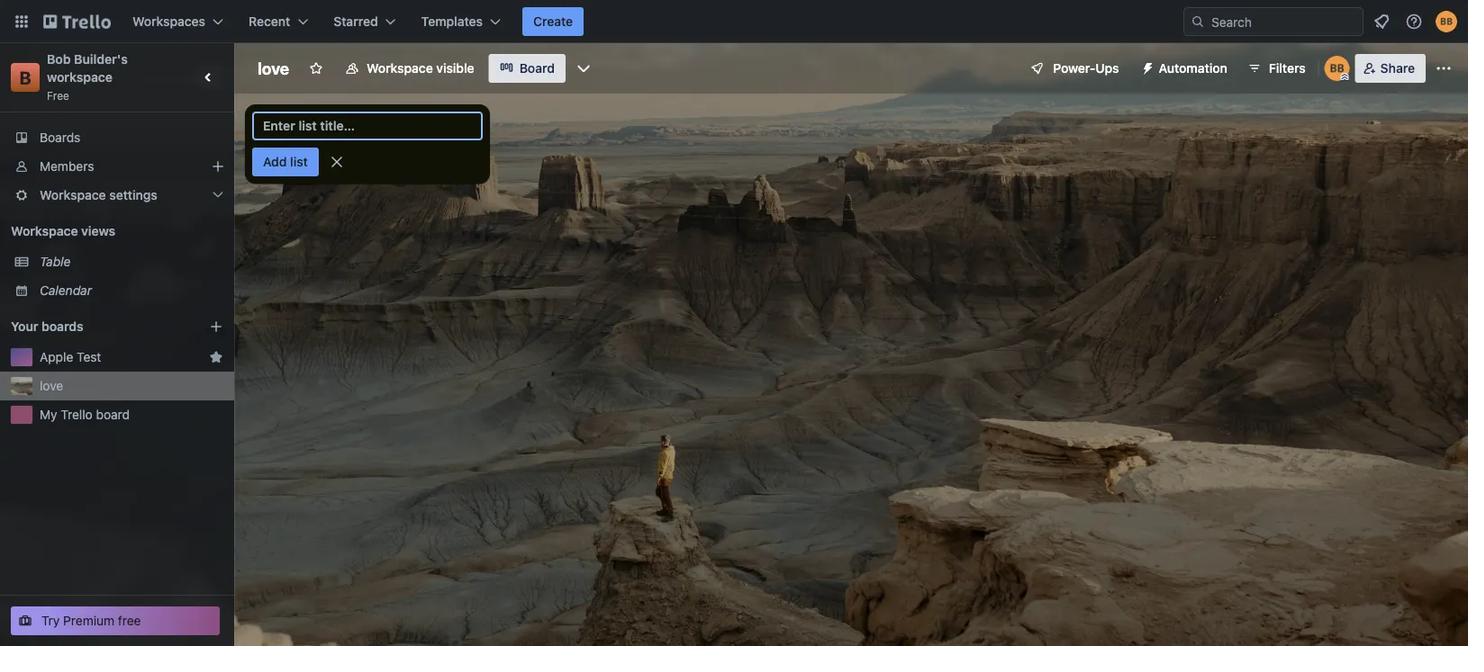 Task type: vqa. For each thing, say whether or not it's contained in the screenshot.
Scheduling
no



Task type: locate. For each thing, give the bounding box(es) containing it.
recent button
[[238, 7, 319, 36]]

bob builder (bobbuilder40) image
[[1325, 56, 1350, 81]]

boards
[[40, 130, 81, 145]]

open information menu image
[[1406, 13, 1424, 31]]

templates
[[421, 14, 483, 29]]

bob builder's workspace free
[[47, 52, 131, 102]]

premium
[[63, 614, 115, 629]]

0 vertical spatial love
[[258, 59, 289, 78]]

love link
[[40, 378, 223, 396]]

workspace down members
[[40, 188, 106, 203]]

apple test
[[40, 350, 101, 365]]

workspace for workspace views
[[11, 224, 78, 239]]

workspace inside workspace visible button
[[367, 61, 433, 76]]

workspace for workspace visible
[[367, 61, 433, 76]]

filters button
[[1242, 54, 1312, 83]]

star or unstar board image
[[309, 61, 324, 76]]

calendar link
[[40, 282, 223, 300]]

settings
[[109, 188, 158, 203]]

workspace views
[[11, 224, 115, 239]]

workspace inside workspace settings dropdown button
[[40, 188, 106, 203]]

board
[[520, 61, 555, 76]]

calendar
[[40, 283, 92, 298]]

add
[[263, 155, 287, 169]]

starred icon image
[[209, 351, 223, 365]]

power-
[[1054, 61, 1096, 76]]

power-ups
[[1054, 61, 1120, 76]]

bob builder's workspace link
[[47, 52, 131, 85]]

workspace
[[367, 61, 433, 76], [40, 188, 106, 203], [11, 224, 78, 239]]

show menu image
[[1435, 59, 1453, 77]]

free
[[47, 89, 69, 102]]

workspace settings button
[[0, 181, 234, 210]]

members
[[40, 159, 94, 174]]

your
[[11, 319, 38, 334]]

1 horizontal spatial love
[[258, 59, 289, 78]]

your boards with 3 items element
[[11, 316, 182, 338]]

templates button
[[411, 7, 512, 36]]

list
[[290, 155, 308, 169]]

add list button
[[252, 148, 319, 177]]

table
[[40, 255, 71, 269]]

try
[[41, 614, 60, 629]]

create button
[[523, 7, 584, 36]]

love up my
[[40, 379, 63, 394]]

my
[[40, 408, 57, 423]]

visible
[[436, 61, 475, 76]]

create
[[533, 14, 573, 29]]

starred
[[334, 14, 378, 29]]

cancel list editing image
[[328, 153, 346, 171]]

add list
[[263, 155, 308, 169]]

0 horizontal spatial love
[[40, 379, 63, 394]]

ups
[[1096, 61, 1120, 76]]

b
[[19, 67, 31, 88]]

workspace left visible
[[367, 61, 433, 76]]

bob builder (bobbuilder40) image
[[1436, 11, 1458, 32]]

trello
[[61, 408, 93, 423]]

test
[[77, 350, 101, 365]]

my trello board
[[40, 408, 130, 423]]

0 notifications image
[[1371, 11, 1393, 32]]

2 vertical spatial workspace
[[11, 224, 78, 239]]

this member is an admin of this board. image
[[1341, 73, 1350, 81]]

love
[[258, 59, 289, 78], [40, 379, 63, 394]]

1 vertical spatial workspace
[[40, 188, 106, 203]]

workspace up table at the top left of page
[[11, 224, 78, 239]]

0 vertical spatial workspace
[[367, 61, 433, 76]]

love left star or unstar board image
[[258, 59, 289, 78]]

try premium free
[[41, 614, 141, 629]]



Task type: describe. For each thing, give the bounding box(es) containing it.
bob
[[47, 52, 71, 67]]

share
[[1381, 61, 1416, 76]]

recent
[[249, 14, 290, 29]]

starred button
[[323, 7, 407, 36]]

apple
[[40, 350, 73, 365]]

boards link
[[0, 123, 234, 152]]

Enter list title… text field
[[252, 112, 483, 141]]

board
[[96, 408, 130, 423]]

automation
[[1159, 61, 1228, 76]]

workspace
[[47, 70, 113, 85]]

love inside text field
[[258, 59, 289, 78]]

members link
[[0, 152, 234, 181]]

automation button
[[1134, 54, 1239, 83]]

customize views image
[[575, 59, 593, 77]]

b link
[[11, 63, 40, 92]]

your boards
[[11, 319, 83, 334]]

back to home image
[[43, 7, 111, 36]]

1 vertical spatial love
[[40, 379, 63, 394]]

sm image
[[1134, 54, 1159, 79]]

free
[[118, 614, 141, 629]]

workspace visible
[[367, 61, 475, 76]]

primary element
[[0, 0, 1469, 43]]

workspace navigation collapse icon image
[[196, 65, 222, 90]]

Search field
[[1206, 8, 1363, 35]]

workspaces
[[132, 14, 205, 29]]

add board image
[[209, 320, 223, 334]]

apple test link
[[40, 349, 202, 367]]

power-ups button
[[1018, 54, 1130, 83]]

workspace for workspace settings
[[40, 188, 106, 203]]

workspace settings
[[40, 188, 158, 203]]

boards
[[41, 319, 83, 334]]

Board name text field
[[249, 54, 298, 83]]

workspaces button
[[122, 7, 234, 36]]

board link
[[489, 54, 566, 83]]

table link
[[40, 253, 223, 271]]

share button
[[1356, 54, 1426, 83]]

builder's
[[74, 52, 128, 67]]

filters
[[1269, 61, 1306, 76]]

my trello board link
[[40, 406, 223, 424]]

workspace visible button
[[334, 54, 485, 83]]

try premium free button
[[11, 607, 220, 636]]

search image
[[1191, 14, 1206, 29]]

views
[[81, 224, 115, 239]]



